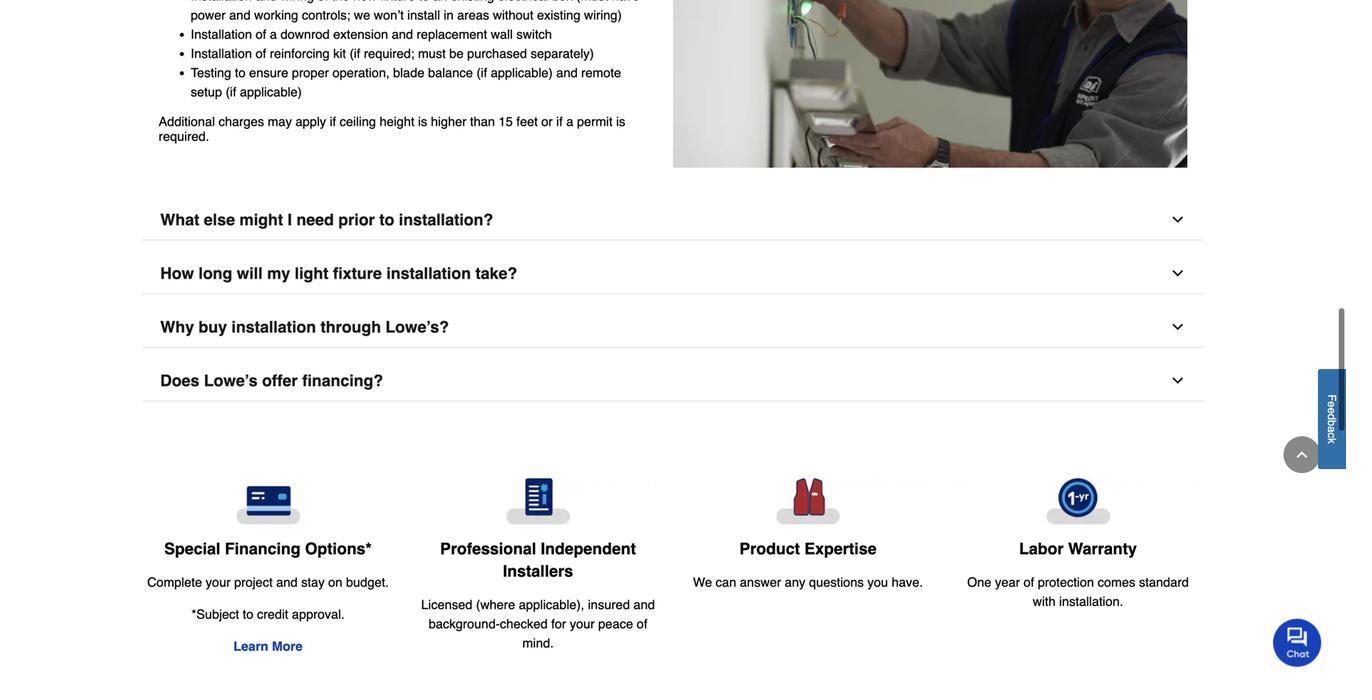 Task type: vqa. For each thing, say whether or not it's contained in the screenshot.
proper
yes



Task type: describe. For each thing, give the bounding box(es) containing it.
f e e d b a c k button
[[1319, 370, 1347, 470]]

how long will my light fixture installation take?
[[160, 264, 517, 283]]

required.
[[159, 129, 209, 144]]

on
[[328, 576, 343, 590]]

stay
[[301, 576, 325, 590]]

areas
[[457, 8, 489, 23]]

need
[[297, 211, 334, 229]]

applicable),
[[519, 598, 585, 613]]

0 horizontal spatial applicable)
[[240, 85, 302, 99]]

might
[[240, 211, 283, 229]]

light
[[295, 264, 329, 283]]

we
[[354, 8, 370, 23]]

wall
[[491, 27, 513, 42]]

you
[[868, 575, 888, 590]]

power
[[191, 8, 226, 23]]

additional charges may apply if ceiling height is higher than 15 feet or if a permit is required.
[[159, 114, 626, 144]]

options*
[[305, 540, 372, 559]]

kit
[[333, 46, 346, 61]]

a dark blue background check icon. image
[[416, 479, 660, 525]]

(where
[[476, 598, 515, 613]]

new
[[353, 0, 377, 3]]

setup
[[191, 85, 222, 99]]

labor warranty
[[1020, 540, 1137, 559]]

and up required; at the left of page
[[392, 27, 413, 42]]

a inside button
[[1326, 427, 1339, 433]]

year
[[995, 576, 1020, 590]]

additional
[[159, 114, 215, 129]]

complete your project and stay on budget.
[[147, 576, 389, 590]]

chevron up image
[[1295, 447, 1311, 463]]

professional
[[440, 540, 536, 559]]

operation,
[[333, 65, 390, 80]]

how
[[160, 264, 194, 283]]

than
[[470, 114, 495, 129]]

what else might i need prior to installation? button
[[143, 200, 1204, 241]]

comes
[[1098, 576, 1136, 590]]

learn more link
[[234, 640, 303, 654]]

financing
[[225, 540, 301, 559]]

else
[[204, 211, 235, 229]]

and up working
[[256, 0, 277, 3]]

be
[[450, 46, 464, 61]]

to up install
[[419, 0, 430, 3]]

and right power
[[229, 8, 251, 23]]

and down separately) on the top left
[[557, 65, 578, 80]]

we can answer any questions you have.
[[693, 575, 923, 590]]

1 horizontal spatial (if
[[350, 46, 360, 61]]

and inside licensed (where applicable), insured and background-checked for your peace of mind.
[[634, 598, 655, 613]]

a lowe's red vest icon. image
[[686, 479, 931, 525]]

scroll to top element
[[1284, 437, 1321, 474]]

reinforcing
[[270, 46, 330, 61]]

buy
[[199, 318, 227, 337]]

the
[[332, 0, 350, 3]]

b
[[1326, 421, 1339, 427]]

wiring)
[[584, 8, 622, 23]]

apply
[[296, 114, 326, 129]]

1 is from the left
[[418, 114, 427, 129]]

box
[[552, 0, 573, 3]]

remote
[[581, 65, 621, 80]]

2 horizontal spatial (if
[[477, 65, 487, 80]]

i
[[288, 211, 292, 229]]

2 if from the left
[[557, 114, 563, 129]]

independent
[[541, 540, 636, 559]]

in
[[444, 8, 454, 23]]

we
[[693, 575, 712, 590]]

approval.
[[292, 608, 345, 622]]

f
[[1326, 395, 1339, 402]]

standard
[[1139, 576, 1189, 590]]

budget.
[[346, 576, 389, 590]]

warranty
[[1069, 540, 1137, 559]]

(must
[[576, 0, 608, 3]]

to inside button
[[379, 211, 395, 229]]

without
[[493, 8, 534, 23]]

offer
[[262, 372, 298, 390]]

does lowe's offer financing?
[[160, 372, 383, 390]]

take?
[[476, 264, 517, 283]]

wiring
[[281, 0, 314, 3]]

must
[[418, 46, 446, 61]]

to left credit
[[243, 608, 254, 622]]

chat invite button image
[[1274, 619, 1323, 668]]

downrod
[[281, 27, 330, 42]]

1 e from the top
[[1326, 402, 1339, 408]]

higher
[[431, 114, 467, 129]]

special
[[164, 540, 220, 559]]

c
[[1326, 433, 1339, 439]]

1 horizontal spatial installation
[[387, 264, 471, 283]]

2 installation from the top
[[191, 27, 252, 42]]

credit
[[257, 608, 288, 622]]

of inside one year of protection comes standard with installation.
[[1024, 576, 1035, 590]]

mind.
[[523, 636, 554, 651]]

install
[[407, 8, 440, 23]]

a dark blue credit card icon. image
[[146, 479, 390, 525]]

installers
[[503, 563, 573, 581]]

with
[[1033, 595, 1056, 610]]

answer
[[740, 575, 782, 590]]

0 vertical spatial existing
[[451, 0, 494, 3]]

my
[[267, 264, 290, 283]]

15
[[499, 114, 513, 129]]

an
[[433, 0, 447, 3]]

product
[[740, 540, 800, 559]]

electrical
[[498, 0, 549, 3]]

expertise
[[805, 540, 877, 559]]

of down working
[[256, 27, 266, 42]]

a inside installation and wiring of the new fixture to an existing electrical box (must have power and working controls; we won't install in areas without existing wiring) installation of a downrod extension and replacement wall switch installation of reinforcing kit (if required; must be purchased separately) testing to ensure proper operation, blade balance (if applicable) and remote setup (if applicable)
[[270, 27, 277, 42]]



Task type: locate. For each thing, give the bounding box(es) containing it.
0 horizontal spatial is
[[418, 114, 427, 129]]

of up controls;
[[318, 0, 328, 3]]

2 vertical spatial (if
[[226, 85, 236, 99]]

0 vertical spatial fixture
[[380, 0, 415, 3]]

one year of protection comes standard with installation.
[[968, 576, 1189, 610]]

learn
[[234, 640, 268, 654]]

why buy installation through lowe's? button
[[143, 307, 1204, 348]]

won't
[[374, 8, 404, 23]]

a blue 1-year labor warranty icon. image
[[956, 479, 1201, 525]]

may
[[268, 114, 292, 129]]

1 vertical spatial fixture
[[333, 264, 382, 283]]

1 vertical spatial applicable)
[[240, 85, 302, 99]]

applicable)
[[491, 65, 553, 80], [240, 85, 302, 99]]

have
[[612, 0, 640, 3]]

fixture inside button
[[333, 264, 382, 283]]

permit
[[577, 114, 613, 129]]

project
[[234, 576, 273, 590]]

3 chevron down image from the top
[[1170, 373, 1186, 389]]

fixture up won't
[[380, 0, 415, 3]]

3 installation from the top
[[191, 46, 252, 61]]

applicable) down purchased
[[491, 65, 553, 80]]

e
[[1326, 402, 1339, 408], [1326, 408, 1339, 414]]

controls;
[[302, 8, 350, 23]]

installation up 'lowe's?'
[[387, 264, 471, 283]]

0 horizontal spatial installation
[[232, 318, 316, 337]]

2 vertical spatial chevron down image
[[1170, 373, 1186, 389]]

proper
[[292, 65, 329, 80]]

what else might i need prior to installation?
[[160, 211, 493, 229]]

chevron down image inside what else might i need prior to installation? button
[[1170, 212, 1186, 228]]

and left stay
[[276, 576, 298, 590]]

1 vertical spatial installation
[[191, 27, 252, 42]]

1 horizontal spatial existing
[[537, 8, 581, 23]]

0 vertical spatial your
[[206, 576, 231, 590]]

does
[[160, 372, 200, 390]]

2 vertical spatial a
[[1326, 427, 1339, 433]]

2 vertical spatial installation
[[191, 46, 252, 61]]

existing down box
[[537, 8, 581, 23]]

a up k
[[1326, 427, 1339, 433]]

1 if from the left
[[330, 114, 336, 129]]

0 vertical spatial installation
[[387, 264, 471, 283]]

fixture
[[380, 0, 415, 3], [333, 264, 382, 283]]

existing up areas
[[451, 0, 494, 3]]

to left "ensure"
[[235, 65, 246, 80]]

0 vertical spatial (if
[[350, 46, 360, 61]]

your inside licensed (where applicable), insured and background-checked for your peace of mind.
[[570, 617, 595, 632]]

what
[[160, 211, 199, 229]]

2 chevron down image from the top
[[1170, 319, 1186, 335]]

1 horizontal spatial if
[[557, 114, 563, 129]]

a
[[270, 27, 277, 42], [566, 114, 574, 129], [1326, 427, 1339, 433]]

extension
[[333, 27, 388, 42]]

one
[[968, 576, 992, 590]]

chevron down image for need
[[1170, 212, 1186, 228]]

1 horizontal spatial is
[[616, 114, 626, 129]]

if right or
[[557, 114, 563, 129]]

1 installation from the top
[[191, 0, 252, 3]]

ceiling
[[340, 114, 376, 129]]

0 horizontal spatial a
[[270, 27, 277, 42]]

chevron down image inside does lowe's offer financing? button
[[1170, 373, 1186, 389]]

1 horizontal spatial a
[[566, 114, 574, 129]]

(if
[[350, 46, 360, 61], [477, 65, 487, 80], [226, 85, 236, 99]]

(if down purchased
[[477, 65, 487, 80]]

prior
[[338, 211, 375, 229]]

replacement
[[417, 27, 487, 42]]

protection
[[1038, 576, 1095, 590]]

installation up testing
[[191, 46, 252, 61]]

1 vertical spatial a
[[566, 114, 574, 129]]

chevron down image inside why buy installation through lowe's? button
[[1170, 319, 1186, 335]]

installation down power
[[191, 27, 252, 42]]

installation?
[[399, 211, 493, 229]]

more
[[272, 640, 303, 654]]

professional independent installers
[[440, 540, 636, 581]]

feet
[[517, 114, 538, 129]]

0 vertical spatial a
[[270, 27, 277, 42]]

how long will my light fixture installation take? button
[[143, 254, 1204, 294]]

applicable) down "ensure"
[[240, 85, 302, 99]]

will
[[237, 264, 263, 283]]

and
[[256, 0, 277, 3], [229, 8, 251, 23], [392, 27, 413, 42], [557, 65, 578, 80], [276, 576, 298, 590], [634, 598, 655, 613]]

is right permit
[[616, 114, 626, 129]]

fixture right light
[[333, 264, 382, 283]]

k
[[1326, 439, 1339, 444]]

0 horizontal spatial existing
[[451, 0, 494, 3]]

special financing options*
[[164, 540, 372, 559]]

balance
[[428, 65, 473, 80]]

financing?
[[302, 372, 383, 390]]

blade
[[393, 65, 425, 80]]

ensure
[[249, 65, 288, 80]]

2 is from the left
[[616, 114, 626, 129]]

is right height
[[418, 114, 427, 129]]

why buy installation through lowe's?
[[160, 318, 449, 337]]

separately)
[[531, 46, 594, 61]]

complete
[[147, 576, 202, 590]]

to right prior
[[379, 211, 395, 229]]

a inside additional charges may apply if ceiling height is higher than 15 feet or if a permit is required.
[[566, 114, 574, 129]]

e up "d"
[[1326, 402, 1339, 408]]

1 horizontal spatial your
[[570, 617, 595, 632]]

of right peace
[[637, 617, 648, 632]]

required;
[[364, 46, 415, 61]]

0 vertical spatial applicable)
[[491, 65, 553, 80]]

of inside licensed (where applicable), insured and background-checked for your peace of mind.
[[637, 617, 648, 632]]

peace
[[598, 617, 633, 632]]

switch
[[517, 27, 552, 42]]

for
[[551, 617, 566, 632]]

installation up does lowe's offer financing?
[[232, 318, 316, 337]]

chevron down image for lowe's?
[[1170, 319, 1186, 335]]

a down working
[[270, 27, 277, 42]]

can
[[716, 575, 737, 590]]

through
[[321, 318, 381, 337]]

a man in a blue lowe's vest installing a silver vanity light. image
[[673, 0, 1188, 168]]

(if right kit
[[350, 46, 360, 61]]

(if right setup
[[226, 85, 236, 99]]

1 vertical spatial installation
[[232, 318, 316, 337]]

licensed (where applicable), insured and background-checked for your peace of mind.
[[421, 598, 655, 651]]

0 horizontal spatial if
[[330, 114, 336, 129]]

1 horizontal spatial applicable)
[[491, 65, 553, 80]]

your up *subject
[[206, 576, 231, 590]]

fixture inside installation and wiring of the new fixture to an existing electrical box (must have power and working controls; we won't install in areas without existing wiring) installation of a downrod extension and replacement wall switch installation of reinforcing kit (if required; must be purchased separately) testing to ensure proper operation, blade balance (if applicable) and remote setup (if applicable)
[[380, 0, 415, 3]]

charges
[[219, 114, 264, 129]]

if right apply
[[330, 114, 336, 129]]

why
[[160, 318, 194, 337]]

your right for on the bottom of page
[[570, 617, 595, 632]]

labor
[[1020, 540, 1064, 559]]

1 vertical spatial your
[[570, 617, 595, 632]]

of right year
[[1024, 576, 1035, 590]]

of up "ensure"
[[256, 46, 266, 61]]

installation and wiring of the new fixture to an existing electrical box (must have power and working controls; we won't install in areas without existing wiring) installation of a downrod extension and replacement wall switch installation of reinforcing kit (if required; must be purchased separately) testing to ensure proper operation, blade balance (if applicable) and remote setup (if applicable)
[[191, 0, 640, 99]]

insured
[[588, 598, 630, 613]]

of
[[318, 0, 328, 3], [256, 27, 266, 42], [256, 46, 266, 61], [1024, 576, 1035, 590], [637, 617, 648, 632]]

0 horizontal spatial (if
[[226, 85, 236, 99]]

or
[[542, 114, 553, 129]]

f e e d b a c k
[[1326, 395, 1339, 444]]

purchased
[[467, 46, 527, 61]]

1 chevron down image from the top
[[1170, 212, 1186, 228]]

installation
[[387, 264, 471, 283], [232, 318, 316, 337]]

chevron down image
[[1170, 212, 1186, 228], [1170, 319, 1186, 335], [1170, 373, 1186, 389]]

installation.
[[1060, 595, 1124, 610]]

installation up power
[[191, 0, 252, 3]]

2 e from the top
[[1326, 408, 1339, 414]]

chevron down image
[[1170, 266, 1186, 282]]

a right or
[[566, 114, 574, 129]]

0 horizontal spatial your
[[206, 576, 231, 590]]

checked
[[500, 617, 548, 632]]

licensed
[[421, 598, 473, 613]]

1 vertical spatial (if
[[477, 65, 487, 80]]

1 vertical spatial existing
[[537, 8, 581, 23]]

does lowe's offer financing? button
[[143, 361, 1204, 402]]

2 horizontal spatial a
[[1326, 427, 1339, 433]]

1 vertical spatial chevron down image
[[1170, 319, 1186, 335]]

product expertise
[[740, 540, 877, 559]]

questions
[[809, 575, 864, 590]]

and right 'insured'
[[634, 598, 655, 613]]

0 vertical spatial chevron down image
[[1170, 212, 1186, 228]]

e up b on the bottom of page
[[1326, 408, 1339, 414]]

0 vertical spatial installation
[[191, 0, 252, 3]]



